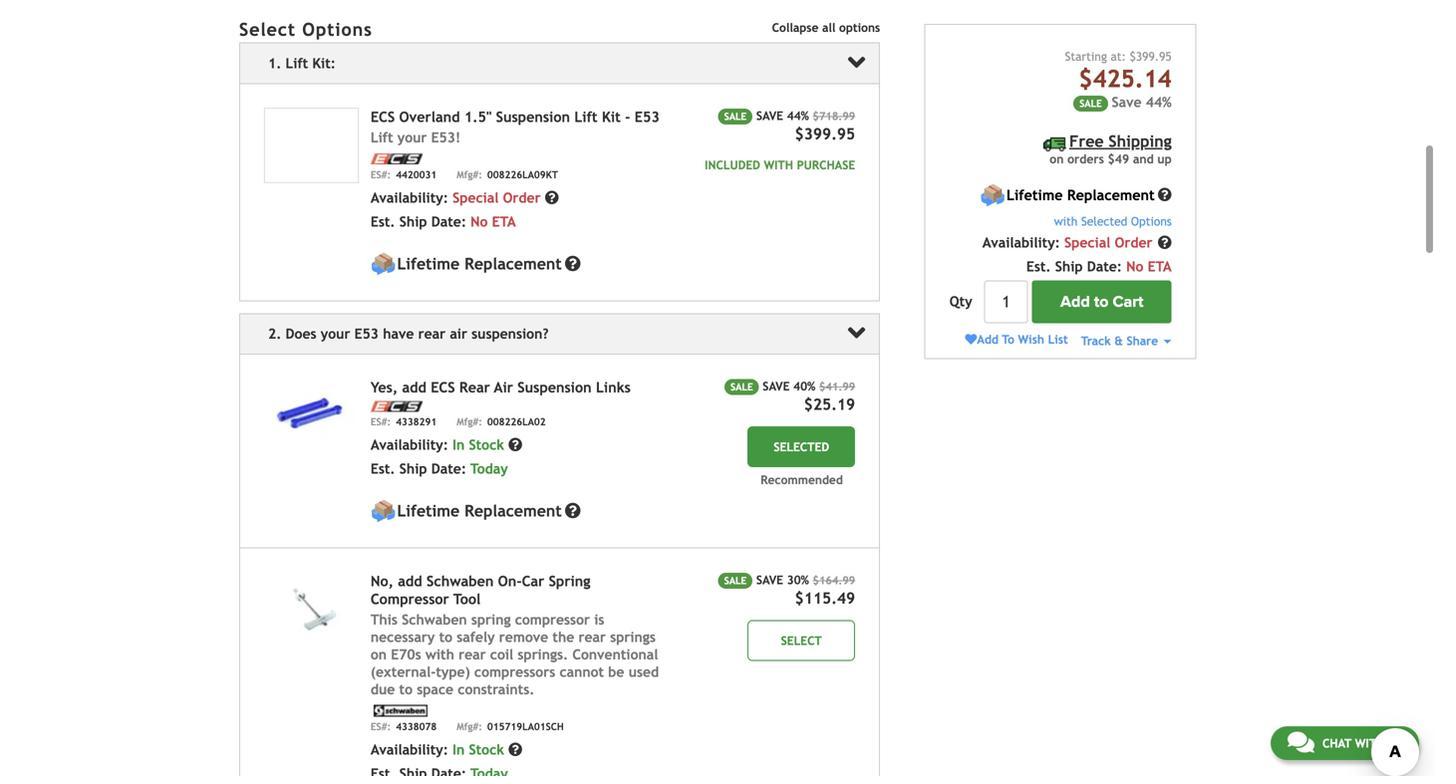 Task type: locate. For each thing, give the bounding box(es) containing it.
on
[[1050, 152, 1064, 166], [371, 647, 387, 663]]

$164.99
[[813, 574, 855, 587]]

replacement down today
[[465, 502, 562, 520]]

cart
[[1113, 292, 1144, 311]]

on down free shipping icon
[[1050, 152, 1064, 166]]

spring
[[471, 612, 511, 628]]

lift
[[574, 109, 598, 125], [371, 129, 393, 145]]

this product is lifetime replacement eligible image for sale
[[371, 499, 396, 524]]

1 horizontal spatial no
[[1126, 258, 1144, 274]]

0 vertical spatial ecs image
[[371, 154, 422, 165]]

lifetime for sale
[[397, 502, 460, 520]]

0 vertical spatial 399.95
[[1136, 49, 1172, 63]]

0 horizontal spatial ecs
[[371, 109, 395, 125]]

1 vertical spatial est.
[[1026, 258, 1051, 274]]

availability: in stock for question circle icon to the bottom
[[371, 742, 508, 758]]

options right selected
[[1131, 214, 1172, 228]]

0 horizontal spatial add
[[977, 332, 999, 346]]

1 vertical spatial availability: special order
[[983, 235, 1157, 250]]

in
[[453, 437, 465, 453], [453, 742, 465, 758]]

add
[[1060, 292, 1090, 311], [977, 332, 999, 346]]

0 horizontal spatial on
[[371, 647, 387, 663]]

1 vertical spatial lift
[[371, 129, 393, 145]]

0 vertical spatial in
[[453, 437, 465, 453]]

2 vertical spatial save
[[756, 573, 783, 587]]

1 vertical spatial ecs
[[431, 379, 455, 396]]

0 horizontal spatial 399.95
[[804, 125, 855, 143]]

availability: special order
[[371, 190, 545, 206], [983, 235, 1157, 250]]

1 vertical spatial save
[[763, 379, 790, 393]]

1 horizontal spatial eta
[[1148, 258, 1172, 274]]

0 vertical spatial rear
[[579, 629, 606, 645]]

ecs left overland
[[371, 109, 395, 125]]

compressor
[[515, 612, 590, 628]]

question circle image down 008226la02
[[508, 438, 522, 452]]

ship down the 4420031
[[399, 214, 427, 229]]

0 horizontal spatial order
[[503, 190, 541, 206]]

1 ecs image from the top
[[371, 154, 422, 165]]

0 vertical spatial this product is lifetime replacement eligible image
[[980, 183, 1005, 208]]

add inside add to cart button
[[1060, 292, 1090, 311]]

to inside button
[[1094, 292, 1109, 311]]

lift left your
[[371, 129, 393, 145]]

save inside sale save 44% $718.99 399.95
[[756, 109, 783, 123]]

0 vertical spatial to
[[1094, 292, 1109, 311]]

no down 008226la09kt
[[471, 214, 488, 229]]

to left safely
[[439, 629, 453, 645]]

add for add to wish list
[[977, 332, 999, 346]]

lifetime for select options
[[1007, 187, 1063, 203]]

options right select
[[302, 19, 373, 40]]

stock up today
[[469, 437, 504, 453]]

0 horizontal spatial special
[[453, 190, 499, 206]]

all
[[822, 20, 836, 34]]

399.95 inside sale save 44% $718.99 399.95
[[804, 125, 855, 143]]

type)
[[436, 664, 470, 680]]

add to cart
[[1060, 292, 1144, 311]]

add to cart button
[[1032, 280, 1172, 323]]

suspension
[[496, 109, 570, 125], [518, 379, 592, 396]]

0 horizontal spatial rear
[[459, 647, 486, 663]]

0 vertical spatial options
[[302, 19, 373, 40]]

ecs image
[[371, 154, 422, 165], [371, 401, 422, 412]]

est. ship date: today
[[371, 461, 508, 477]]

30%
[[787, 573, 809, 587]]

sale left 30% at right bottom
[[724, 575, 747, 587]]

2 vertical spatial ship
[[399, 461, 427, 477]]

0 vertical spatial no
[[471, 214, 488, 229]]

availability: down 4338078
[[371, 742, 448, 758]]

lifetime
[[1007, 187, 1063, 203], [397, 254, 460, 273], [397, 502, 460, 520]]

1 vertical spatial with
[[1355, 737, 1384, 750]]

1 stock from the top
[[469, 437, 504, 453]]

0 horizontal spatial availability: special order
[[371, 190, 545, 206]]

0 vertical spatial special
[[453, 190, 499, 206]]

0 vertical spatial lifetime
[[1007, 187, 1063, 203]]

0 vertical spatial availability: special order
[[371, 190, 545, 206]]

no
[[471, 214, 488, 229], [1126, 258, 1144, 274]]

1 vertical spatial ecs image
[[371, 401, 422, 412]]

your
[[397, 129, 427, 145]]

2 vertical spatial to
[[399, 682, 413, 698]]

sale inside sale save 44% $718.99 399.95
[[724, 111, 747, 122]]

est. ship date: no eta up add to cart
[[1026, 258, 1172, 274]]

2 vertical spatial this product is lifetime replacement eligible image
[[371, 499, 396, 524]]

1 in from the top
[[453, 437, 465, 453]]

to down (external-
[[399, 682, 413, 698]]

sale for 115.49
[[724, 575, 747, 587]]

e53!
[[431, 129, 461, 145]]

in for question circle icon to the bottom
[[453, 742, 465, 758]]

425.14
[[1093, 65, 1172, 93]]

kit
[[602, 109, 621, 125]]

2 in from the top
[[453, 742, 465, 758]]

1 vertical spatial add
[[398, 573, 422, 590]]

coil
[[490, 647, 513, 663]]

no,
[[371, 573, 394, 590]]

free
[[1069, 132, 1104, 150]]

schwaben down compressor
[[402, 612, 467, 628]]

ship up add to cart
[[1055, 258, 1083, 274]]

question circle image down 015719la01sch
[[508, 743, 522, 757]]

0 vertical spatial save
[[756, 109, 783, 123]]

this
[[371, 612, 398, 628]]

order
[[503, 190, 541, 206], [1115, 235, 1153, 250]]

399.95
[[1136, 49, 1172, 63], [804, 125, 855, 143]]

2 vertical spatial question circle image
[[508, 743, 522, 757]]

order down 008226la09kt
[[503, 190, 541, 206]]

save left 30% at right bottom
[[756, 573, 783, 587]]

0 vertical spatial add
[[1060, 292, 1090, 311]]

1 vertical spatial stock
[[469, 742, 504, 758]]

2 availability: in stock from the top
[[371, 742, 508, 758]]

stock for topmost question circle icon
[[469, 437, 504, 453]]

115.49
[[804, 590, 855, 608]]

stock down 015719la01sch
[[469, 742, 504, 758]]

remove
[[499, 629, 548, 645]]

on inside no, add schwaben on-car spring compressor tool this schwaben spring compressor is necessary to safely remove the rear springs on e70s with rear coil springs. conventional (external-type) compressors cannot be used due to space constraints.
[[371, 647, 387, 663]]

add for add to cart
[[1060, 292, 1090, 311]]

sale inside "starting at: $ 399.95 425.14 sale save 44 %"
[[1080, 98, 1102, 109]]

replacement for select options
[[1067, 187, 1155, 203]]

1 vertical spatial on
[[371, 647, 387, 663]]

1 availability: in stock from the top
[[371, 437, 508, 453]]

sale left save
[[1080, 98, 1102, 109]]

eta down 008226la09kt
[[492, 214, 516, 229]]

$718.99
[[813, 110, 855, 123]]

lifetime down est. ship date: today
[[397, 502, 460, 520]]

lifetime replacement for sale
[[397, 502, 562, 520]]

0 horizontal spatial eta
[[492, 214, 516, 229]]

1 horizontal spatial with
[[1355, 737, 1384, 750]]

on left e70s
[[371, 647, 387, 663]]

in for topmost question circle icon
[[453, 437, 465, 453]]

save left 44%
[[756, 109, 783, 123]]

save for 399.95
[[756, 109, 783, 123]]

1 vertical spatial eta
[[1148, 258, 1172, 274]]

ecs image down yes,
[[371, 401, 422, 412]]

1 horizontal spatial availability: special order
[[983, 235, 1157, 250]]

lifetime replacement down today
[[397, 502, 562, 520]]

in up est. ship date: today
[[453, 437, 465, 453]]

in down space
[[453, 742, 465, 758]]

rear
[[579, 629, 606, 645], [459, 647, 486, 663]]

add up compressor
[[398, 573, 422, 590]]

sale inside sale save 40% $41.99 25.19
[[731, 381, 753, 393]]

ecs inside ecs overland 1.5" suspension lift kit - e53 lift your e53!
[[371, 109, 395, 125]]

safely
[[457, 629, 495, 645]]

sale left 40%
[[731, 381, 753, 393]]

add right yes,
[[402, 379, 426, 396]]

1 vertical spatial options
[[1131, 214, 1172, 228]]

0 vertical spatial order
[[503, 190, 541, 206]]

2 stock from the top
[[469, 742, 504, 758]]

options
[[839, 20, 880, 34]]

0 vertical spatial est. ship date: no eta
[[371, 214, 516, 229]]

-
[[625, 109, 630, 125]]

0 vertical spatial est.
[[371, 214, 395, 229]]

options
[[302, 19, 373, 40], [1131, 214, 1172, 228]]

at:
[[1111, 49, 1126, 63]]

schwaben up tool
[[427, 573, 494, 590]]

rear down safely
[[459, 647, 486, 663]]

stock
[[469, 437, 504, 453], [469, 742, 504, 758]]

schwaben
[[427, 573, 494, 590], [402, 612, 467, 628]]

2 vertical spatial lifetime replacement
[[397, 502, 562, 520]]

0 vertical spatial add
[[402, 379, 426, 396]]

replacement down 008226la09kt
[[465, 254, 562, 273]]

availability: in stock down 4338078
[[371, 742, 508, 758]]

no up cart
[[1126, 258, 1144, 274]]

save left 40%
[[763, 379, 790, 393]]

1 vertical spatial special
[[1064, 235, 1111, 250]]

links
[[596, 379, 631, 396]]

1 horizontal spatial to
[[439, 629, 453, 645]]

availability: special order down the 4420031
[[371, 190, 545, 206]]

0 vertical spatial on
[[1050, 152, 1064, 166]]

2 vertical spatial lifetime
[[397, 502, 460, 520]]

eta
[[492, 214, 516, 229], [1148, 258, 1172, 274]]

ecs left rear
[[431, 379, 455, 396]]

question circle image
[[1158, 188, 1172, 202], [545, 191, 559, 205], [1158, 236, 1172, 249], [565, 255, 581, 271]]

2 vertical spatial replacement
[[465, 502, 562, 520]]

special down selected
[[1064, 235, 1111, 250]]

44
[[1146, 94, 1162, 110]]

availability:
[[371, 190, 448, 206], [983, 235, 1060, 250], [371, 437, 448, 453], [371, 742, 448, 758]]

rear
[[459, 379, 490, 396]]

lifetime replacement down 008226la09kt
[[397, 254, 562, 273]]

availability: in stock up est. ship date: today
[[371, 437, 508, 453]]

be
[[608, 664, 624, 680]]

sale up included
[[724, 111, 747, 122]]

lift left kit
[[574, 109, 598, 125]]

399.95 down "$718.99"
[[804, 125, 855, 143]]

1 horizontal spatial lift
[[574, 109, 598, 125]]

save inside sale save 40% $41.99 25.19
[[763, 379, 790, 393]]

free shipping on orders $49 and up
[[1050, 132, 1172, 166]]

0 vertical spatial availability: in stock
[[371, 437, 508, 453]]

sale inside sale save 30% $164.99 115.49
[[724, 575, 747, 587]]

chat
[[1322, 737, 1352, 750]]

necessary
[[371, 629, 435, 645]]

save for 115.49
[[756, 573, 783, 587]]

to left cart
[[1094, 292, 1109, 311]]

1 horizontal spatial add
[[1060, 292, 1090, 311]]

0 vertical spatial replacement
[[1067, 187, 1155, 203]]

ecs image up the 4420031
[[371, 154, 422, 165]]

availability: up add to wish list
[[983, 235, 1060, 250]]

lifetime replacement up selected
[[1007, 187, 1155, 203]]

question circle image up spring
[[565, 503, 581, 519]]

44%
[[787, 109, 809, 123]]

008226la09kt
[[487, 169, 558, 180]]

1 horizontal spatial on
[[1050, 152, 1064, 166]]

add up list
[[1060, 292, 1090, 311]]

special down 008226la09kt
[[453, 190, 499, 206]]

40%
[[793, 379, 816, 393]]

1 vertical spatial suspension
[[518, 379, 592, 396]]

1 vertical spatial availability: in stock
[[371, 742, 508, 758]]

1 vertical spatial add
[[977, 332, 999, 346]]

angle down image
[[848, 319, 865, 347]]

suspension right '1.5"'
[[496, 109, 570, 125]]

ship down 4338291
[[399, 461, 427, 477]]

1 vertical spatial replacement
[[465, 254, 562, 273]]

this product is lifetime replacement eligible image
[[980, 183, 1005, 208], [371, 251, 396, 276], [371, 499, 396, 524]]

add to wish list
[[977, 332, 1068, 346]]

save inside sale save 30% $164.99 115.49
[[756, 573, 783, 587]]

suspension inside ecs overland 1.5" suspension lift kit - e53 lift your e53!
[[496, 109, 570, 125]]

sale for 399.95
[[724, 111, 747, 122]]

0 vertical spatial stock
[[469, 437, 504, 453]]

special
[[453, 190, 499, 206], [1064, 235, 1111, 250]]

overland
[[399, 109, 460, 125]]

included with purchase
[[705, 158, 855, 172]]

0 horizontal spatial est. ship date: no eta
[[371, 214, 516, 229]]

1 vertical spatial est. ship date: no eta
[[1026, 258, 1172, 274]]

1 horizontal spatial options
[[1131, 214, 1172, 228]]

399.95 up 425.14
[[1136, 49, 1172, 63]]

1 horizontal spatial 399.95
[[1136, 49, 1172, 63]]

date: left today
[[431, 461, 466, 477]]

add inside no, add schwaben on-car spring compressor tool this schwaben spring compressor is necessary to safely remove the rear springs on e70s with rear coil springs. conventional (external-type) compressors cannot be used due to space constraints.
[[398, 573, 422, 590]]

0 vertical spatial ecs
[[371, 109, 395, 125]]

None text field
[[984, 280, 1028, 323]]

0 vertical spatial eta
[[492, 214, 516, 229]]

lifetime down free shipping icon
[[1007, 187, 1063, 203]]

est. ship date: no eta down the 4420031
[[371, 214, 516, 229]]

add left the to
[[977, 332, 999, 346]]

est.
[[371, 214, 395, 229], [1026, 258, 1051, 274], [371, 461, 395, 477]]

1 horizontal spatial order
[[1115, 235, 1153, 250]]

rear down is
[[579, 629, 606, 645]]

0 vertical spatial suspension
[[496, 109, 570, 125]]

lifetime down the 4420031
[[397, 254, 460, 273]]

save
[[1112, 94, 1142, 110]]

replacement up selected
[[1067, 187, 1155, 203]]

0 vertical spatial with
[[425, 647, 454, 663]]

1 vertical spatial date:
[[1087, 258, 1122, 274]]

availability: special order down selected
[[983, 235, 1157, 250]]

0 horizontal spatial with
[[425, 647, 454, 663]]

with left us
[[1355, 737, 1384, 750]]

ship
[[399, 214, 427, 229], [1055, 258, 1083, 274], [399, 461, 427, 477]]

with up the type) on the left bottom
[[425, 647, 454, 663]]

free shipping image
[[1043, 137, 1066, 151]]

schwaben image
[[371, 705, 430, 717]]

1 vertical spatial rear
[[459, 647, 486, 663]]

0 vertical spatial lifetime replacement
[[1007, 187, 1155, 203]]

order down selected options
[[1115, 235, 1153, 250]]

2 horizontal spatial to
[[1094, 292, 1109, 311]]

date:
[[431, 214, 466, 229], [1087, 258, 1122, 274], [431, 461, 466, 477]]

0 horizontal spatial options
[[302, 19, 373, 40]]

date: down the 4420031
[[431, 214, 466, 229]]

up
[[1157, 152, 1172, 166]]

25.19
[[813, 396, 855, 414]]

lifetime replacement for select options
[[1007, 187, 1155, 203]]

suspension right air
[[518, 379, 592, 396]]

sale save 30% $164.99 115.49
[[724, 573, 855, 608]]

eta down selected options
[[1148, 258, 1172, 274]]

replacement for sale
[[465, 502, 562, 520]]

date: up add to cart
[[1087, 258, 1122, 274]]

question circle image
[[508, 438, 522, 452], [565, 503, 581, 519], [508, 743, 522, 757]]

options for selected options
[[1131, 214, 1172, 228]]

1 horizontal spatial ecs
[[431, 379, 455, 396]]

heart image
[[965, 333, 977, 345]]



Task type: vqa. For each thing, say whether or not it's contained in the screenshot.
THE '0'
no



Task type: describe. For each thing, give the bounding box(es) containing it.
008226la02
[[487, 416, 546, 428]]

space
[[417, 682, 454, 698]]

cannot
[[560, 664, 604, 680]]

0 vertical spatial question circle image
[[508, 438, 522, 452]]

015719la01sch
[[487, 721, 564, 732]]

track & share button
[[1081, 334, 1172, 348]]

0 horizontal spatial no
[[471, 214, 488, 229]]

included
[[705, 158, 760, 172]]

e53
[[635, 109, 660, 125]]

all options
[[822, 20, 880, 34]]

4420031
[[396, 169, 437, 180]]

2 vertical spatial date:
[[431, 461, 466, 477]]

chat with us
[[1322, 737, 1402, 750]]

stock for question circle icon to the bottom
[[469, 742, 504, 758]]

this product is lifetime replacement eligible image for select options
[[980, 183, 1005, 208]]

1.5"
[[464, 109, 492, 125]]

select options
[[239, 19, 373, 40]]

constraints.
[[458, 682, 535, 698]]

1 vertical spatial ship
[[1055, 258, 1083, 274]]

yes, add ecs rear air suspension links
[[371, 379, 631, 396]]

e70s
[[391, 647, 421, 663]]

add for yes,
[[402, 379, 426, 396]]

springs
[[610, 629, 656, 645]]

&
[[1115, 334, 1123, 348]]

availability: in stock for topmost question circle icon
[[371, 437, 508, 453]]

compressor
[[371, 591, 449, 608]]

used
[[629, 664, 659, 680]]

with
[[764, 158, 793, 172]]

qty
[[950, 294, 972, 310]]

$49
[[1108, 152, 1129, 166]]

0 vertical spatial schwaben
[[427, 573, 494, 590]]

4338078
[[396, 721, 437, 732]]

1 vertical spatial lifetime
[[397, 254, 460, 273]]

with inside no, add schwaben on-car spring compressor tool this schwaben spring compressor is necessary to safely remove the rear springs on e70s with rear coil springs. conventional (external-type) compressors cannot be used due to space constraints.
[[425, 647, 454, 663]]

starting at: $ 399.95 425.14 sale save 44 %
[[1065, 49, 1172, 110]]

yes,
[[371, 379, 398, 396]]

1 vertical spatial question circle image
[[565, 503, 581, 519]]

2 ecs image from the top
[[371, 401, 422, 412]]

purchase
[[797, 158, 855, 172]]

tool
[[453, 591, 481, 608]]

conventional
[[573, 647, 658, 663]]

1 vertical spatial no
[[1126, 258, 1144, 274]]

select
[[239, 19, 296, 40]]

0 vertical spatial lift
[[574, 109, 598, 125]]

selected
[[1081, 214, 1128, 228]]

options for select options
[[302, 19, 373, 40]]

no, add schwaben on-car spring compressor tool this schwaben spring compressor is necessary to safely remove the rear springs on e70s with rear coil springs. conventional (external-type) compressors cannot be used due to space constraints.
[[371, 573, 659, 698]]

shipping
[[1109, 132, 1172, 150]]

the
[[553, 629, 574, 645]]

track & share
[[1081, 334, 1162, 348]]

us
[[1388, 737, 1402, 750]]

availability: down the 4420031
[[371, 190, 448, 206]]

air
[[494, 379, 513, 396]]

0 vertical spatial ship
[[399, 214, 427, 229]]

1 vertical spatial schwaben
[[402, 612, 467, 628]]

wish
[[1018, 332, 1045, 346]]

1 horizontal spatial est. ship date: no eta
[[1026, 258, 1172, 274]]

angle down image
[[848, 48, 865, 76]]

share
[[1127, 334, 1158, 348]]

1 vertical spatial order
[[1115, 235, 1153, 250]]

spring
[[549, 573, 591, 590]]

(external-
[[371, 664, 436, 680]]

springs.
[[518, 647, 568, 663]]

comments image
[[1288, 731, 1314, 754]]

sale save 40% $41.99 25.19
[[731, 379, 855, 414]]

1 vertical spatial this product is lifetime replacement eligible image
[[371, 251, 396, 276]]

1 vertical spatial to
[[439, 629, 453, 645]]

1 vertical spatial lifetime replacement
[[397, 254, 562, 273]]

today
[[470, 461, 508, 477]]

399.95 inside "starting at: $ 399.95 425.14 sale save 44 %"
[[1136, 49, 1172, 63]]

availability: down 4338291
[[371, 437, 448, 453]]

car
[[522, 573, 544, 590]]

4338291
[[396, 416, 437, 428]]

selected options
[[1081, 214, 1172, 228]]

to
[[1002, 332, 1015, 346]]

chat with us link
[[1271, 727, 1419, 760]]

on-
[[498, 573, 522, 590]]

ecs overland 1.5" suspension lift kit - e53 lift your e53!
[[371, 109, 660, 145]]

and
[[1133, 152, 1154, 166]]

on inside the free shipping on orders $49 and up
[[1050, 152, 1064, 166]]

is
[[594, 612, 604, 628]]

save for 25.19
[[763, 379, 790, 393]]

0 horizontal spatial to
[[399, 682, 413, 698]]

1 horizontal spatial rear
[[579, 629, 606, 645]]

2 vertical spatial est.
[[371, 461, 395, 477]]

0 vertical spatial date:
[[431, 214, 466, 229]]

add for no,
[[398, 573, 422, 590]]

0 horizontal spatial lift
[[371, 129, 393, 145]]

$41.99
[[819, 380, 855, 393]]

track
[[1081, 334, 1111, 348]]

add to wish list link
[[965, 332, 1068, 346]]

%
[[1162, 94, 1172, 110]]

due
[[371, 682, 395, 698]]

compressors
[[474, 664, 555, 680]]

sale for 25.19
[[731, 381, 753, 393]]

orders
[[1068, 152, 1104, 166]]

sale save 44% $718.99 399.95
[[724, 109, 855, 143]]

$
[[1130, 49, 1136, 63]]

starting
[[1065, 49, 1107, 63]]



